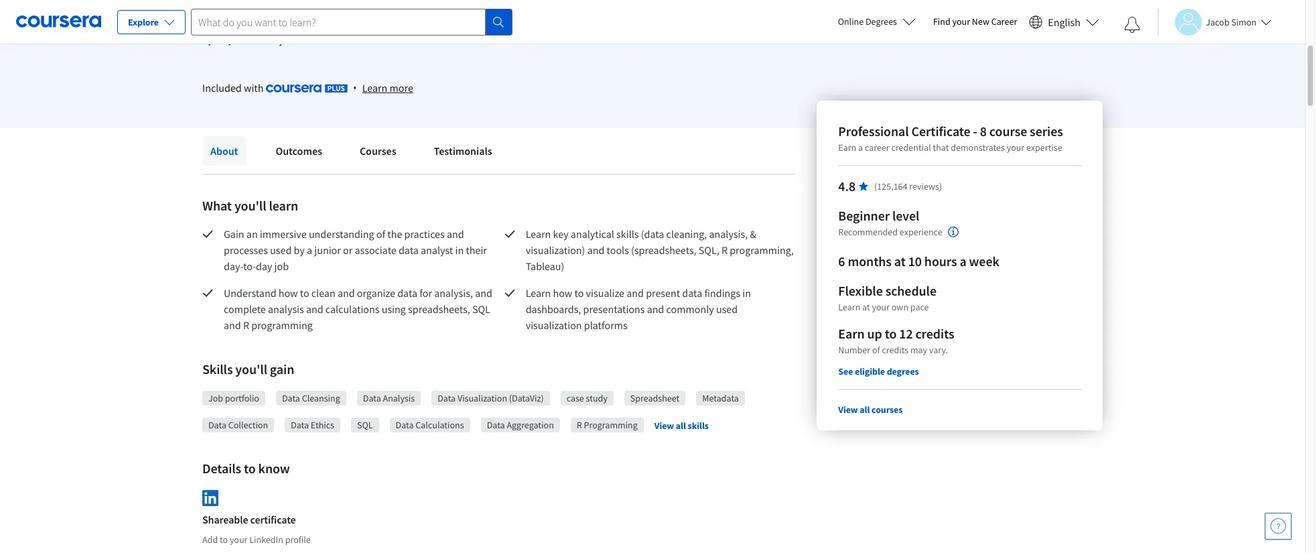 Task type: locate. For each thing, give the bounding box(es) containing it.
outcomes
[[276, 144, 322, 158]]

used down findings
[[717, 302, 738, 316]]

see eligible degrees button
[[839, 365, 919, 378]]

included with
[[202, 81, 266, 95]]

to for 12
[[885, 325, 897, 342]]

view all courses
[[839, 404, 903, 416]]

r down complete
[[243, 318, 249, 332]]

1 vertical spatial credits
[[882, 344, 909, 356]]

data collection
[[208, 419, 268, 431]]

12
[[900, 325, 913, 342]]

degrees
[[887, 365, 919, 377]]

r programming
[[577, 419, 638, 431]]

visualization
[[526, 318, 582, 332]]

0 horizontal spatial r
[[243, 318, 249, 332]]

data down job
[[208, 419, 227, 431]]

view for view all skills
[[655, 419, 674, 431]]

courses link
[[352, 136, 405, 166]]

data inside learn how to visualize and present data findings in dashboards, presentations and commonly used visualization platforms
[[683, 286, 703, 300]]

data analysis
[[363, 392, 415, 404]]

data up calculations
[[438, 392, 456, 404]]

1 vertical spatial all
[[676, 419, 686, 431]]

analyst
[[421, 243, 453, 257]]

data calculations
[[396, 419, 464, 431]]

about link
[[202, 136, 246, 166]]

a inside professional certificate - 8 course series earn a career credential that demonstrates your expertise
[[859, 141, 863, 154]]

gain
[[224, 227, 244, 241]]

0 vertical spatial credits
[[916, 325, 955, 342]]

skills down metadata
[[688, 419, 709, 431]]

0 vertical spatial skills
[[617, 227, 639, 241]]

job
[[208, 392, 223, 404]]

data for data calculations
[[396, 419, 414, 431]]

clean
[[312, 286, 336, 300]]

data inside understand how to clean and organize data for analysis, and complete analysis and calculations using spreadsheets, sql and r programming
[[398, 286, 418, 300]]

coursera plus image
[[266, 85, 348, 93]]

0 vertical spatial you'll
[[235, 197, 266, 214]]

practices
[[405, 227, 445, 241]]

1 horizontal spatial used
[[717, 302, 738, 316]]

a left week
[[960, 253, 967, 269]]

1 horizontal spatial analysis,
[[710, 227, 748, 241]]

more
[[390, 81, 413, 95]]

1 how from the left
[[279, 286, 298, 300]]

of down up
[[873, 344, 881, 356]]

how inside learn how to visualize and present data findings in dashboards, presentations and commonly used visualization platforms
[[553, 286, 573, 300]]

0 horizontal spatial analysis,
[[434, 286, 473, 300]]

sql down data analysis
[[357, 419, 373, 431]]

1 horizontal spatial credits
[[916, 325, 955, 342]]

r right sql,
[[722, 243, 728, 257]]

r inside understand how to clean and organize data for analysis, and complete analysis and calculations using spreadsheets, sql and r programming
[[243, 318, 249, 332]]

0 vertical spatial analysis,
[[710, 227, 748, 241]]

to left 12
[[885, 325, 897, 342]]

a right by on the top of page
[[307, 243, 312, 257]]

2 horizontal spatial r
[[722, 243, 728, 257]]

data left "analysis"
[[363, 392, 381, 404]]

expertise
[[1027, 141, 1063, 154]]

a left career
[[859, 141, 863, 154]]

skills inside the learn key analytical skills (data cleaning, analysis, & visualization) and tools (spreadsheets, sql, r programming, tableau)
[[617, 227, 639, 241]]

1 horizontal spatial r
[[577, 419, 582, 431]]

r down the case
[[577, 419, 582, 431]]

learn left key
[[526, 227, 551, 241]]

1 horizontal spatial at
[[895, 253, 906, 269]]

may
[[911, 344, 928, 356]]

analysis, inside understand how to clean and organize data for analysis, and complete analysis and calculations using spreadsheets, sql and r programming
[[434, 286, 473, 300]]

1 vertical spatial analysis,
[[434, 286, 473, 300]]

analysis, up spreadsheets,
[[434, 286, 473, 300]]

earn left career
[[839, 141, 857, 154]]

how for learn
[[553, 286, 573, 300]]

6
[[839, 253, 846, 269]]

1 vertical spatial sql
[[357, 419, 373, 431]]

your down course
[[1007, 141, 1025, 154]]

data down the
[[399, 243, 419, 257]]

0 vertical spatial of
[[377, 227, 386, 241]]

to left visualize
[[575, 286, 584, 300]]

all
[[860, 404, 870, 416], [676, 419, 686, 431]]

skills up tools
[[617, 227, 639, 241]]

data for data ethics
[[291, 419, 309, 431]]

all inside "button"
[[676, 419, 686, 431]]

data left ethics
[[291, 419, 309, 431]]

schedule
[[886, 282, 937, 299]]

how up analysis
[[279, 286, 298, 300]]

0 horizontal spatial all
[[676, 419, 686, 431]]

learn right •
[[362, 81, 388, 95]]

of inside gain an immersive understanding of the practices and processes used by a junior or associate data analyst in their day-to-day job
[[377, 227, 386, 241]]

credits up vary.
[[916, 325, 955, 342]]

8
[[981, 123, 987, 139]]

data inside gain an immersive understanding of the practices and processes used by a junior or associate data analyst in their day-to-day job
[[399, 243, 419, 257]]

your right find
[[953, 15, 971, 27]]

and down analytical
[[588, 243, 605, 257]]

(125,164
[[875, 180, 908, 192]]

sql inside understand how to clean and organize data for analysis, and complete analysis and calculations using spreadsheets, sql and r programming
[[473, 302, 491, 316]]

data down "analysis"
[[396, 419, 414, 431]]

visualize
[[586, 286, 625, 300]]

credential
[[892, 141, 932, 154]]

1 vertical spatial at
[[863, 301, 871, 313]]

1 vertical spatial r
[[243, 318, 249, 332]]

show notifications image
[[1125, 17, 1141, 33]]

for
[[420, 286, 432, 300]]

0 vertical spatial earn
[[839, 141, 857, 154]]

1 horizontal spatial of
[[873, 344, 881, 356]]

data up commonly
[[683, 286, 703, 300]]

to inside learn how to visualize and present data findings in dashboards, presentations and commonly used visualization platforms
[[575, 286, 584, 300]]

analysis, inside the learn key analytical skills (data cleaning, analysis, & visualization) and tools (spreadsheets, sql, r programming, tableau)
[[710, 227, 748, 241]]

1 horizontal spatial a
[[859, 141, 863, 154]]

data for data analysis
[[363, 392, 381, 404]]

0 horizontal spatial how
[[279, 286, 298, 300]]

1 vertical spatial of
[[873, 344, 881, 356]]

you'll up portfolio
[[236, 361, 267, 377]]

and inside gain an immersive understanding of the practices and processes used by a junior or associate data analyst in their day-to-day job
[[447, 227, 464, 241]]

0 vertical spatial all
[[860, 404, 870, 416]]

and up analyst
[[447, 227, 464, 241]]

0 horizontal spatial skills
[[617, 227, 639, 241]]

find
[[934, 15, 951, 27]]

data down "data visualization (dataviz)"
[[487, 419, 505, 431]]

analysis
[[268, 302, 304, 316]]

1 horizontal spatial sql
[[473, 302, 491, 316]]

reviews)
[[910, 180, 943, 192]]

0 vertical spatial view
[[839, 404, 858, 416]]

to right add
[[220, 533, 228, 545]]

0 vertical spatial at
[[895, 253, 906, 269]]

1 vertical spatial view
[[655, 419, 674, 431]]

and down their
[[475, 286, 493, 300]]

sql
[[473, 302, 491, 316], [357, 419, 373, 431]]

sql right spreadsheets,
[[473, 302, 491, 316]]

at
[[895, 253, 906, 269], [863, 301, 871, 313]]

data for data aggregation
[[487, 419, 505, 431]]

analysis, left & at top right
[[710, 227, 748, 241]]

skills
[[617, 227, 639, 241], [688, 419, 709, 431]]

1 vertical spatial used
[[717, 302, 738, 316]]

to inside understand how to clean and organize data for analysis, and complete analysis and calculations using spreadsheets, sql and r programming
[[300, 286, 309, 300]]

learn up dashboards,
[[526, 286, 551, 300]]

0 horizontal spatial at
[[863, 301, 871, 313]]

used up job
[[270, 243, 292, 257]]

how inside understand how to clean and organize data for analysis, and complete analysis and calculations using spreadsheets, sql and r programming
[[279, 286, 298, 300]]

view all skills
[[655, 419, 709, 431]]

immersive
[[260, 227, 307, 241]]

understand
[[224, 286, 277, 300]]

6 months at 10 hours a week
[[839, 253, 1000, 269]]

all down spreadsheet
[[676, 419, 686, 431]]

already
[[251, 33, 284, 46]]

the
[[388, 227, 402, 241]]

in left their
[[455, 243, 464, 257]]

1 vertical spatial you'll
[[236, 361, 267, 377]]

to left clean
[[300, 286, 309, 300]]

about
[[210, 144, 238, 158]]

1 vertical spatial skills
[[688, 419, 709, 431]]

0 horizontal spatial view
[[655, 419, 674, 431]]

0 vertical spatial used
[[270, 243, 292, 257]]

learn down flexible
[[839, 301, 861, 313]]

to for visualize
[[575, 286, 584, 300]]

view down spreadsheet
[[655, 419, 674, 431]]

data
[[399, 243, 419, 257], [398, 286, 418, 300], [683, 286, 703, 300]]

1 horizontal spatial in
[[743, 286, 751, 300]]

0 vertical spatial r
[[722, 243, 728, 257]]

week
[[970, 253, 1000, 269]]

earn inside professional certificate - 8 course series earn a career credential that demonstrates your expertise
[[839, 141, 857, 154]]

(spreadsheets,
[[631, 243, 697, 257]]

see eligible degrees
[[839, 365, 919, 377]]

pace
[[911, 301, 929, 313]]

1 earn from the top
[[839, 141, 857, 154]]

spreadsheet
[[631, 392, 680, 404]]

vary.
[[930, 344, 949, 356]]

your inside professional certificate - 8 course series earn a career credential that demonstrates your expertise
[[1007, 141, 1025, 154]]

1,862,311
[[202, 33, 249, 46]]

collection
[[228, 419, 268, 431]]

0 horizontal spatial in
[[455, 243, 464, 257]]

0 horizontal spatial used
[[270, 243, 292, 257]]

jacob simon button
[[1158, 8, 1272, 35]]

you'll for skills
[[236, 361, 267, 377]]

skills you'll gain
[[202, 361, 294, 377]]

None search field
[[191, 8, 513, 35]]

organize
[[357, 286, 395, 300]]

view down see
[[839, 404, 858, 416]]

r inside the learn key analytical skills (data cleaning, analysis, & visualization) and tools (spreadsheets, sql, r programming, tableau)
[[722, 243, 728, 257]]

portfolio
[[225, 392, 259, 404]]

you'll up an
[[235, 197, 266, 214]]

2 how from the left
[[553, 286, 573, 300]]

find your new career link
[[927, 13, 1024, 30]]

and up the calculations
[[338, 286, 355, 300]]

credits down earn up to 12 credits
[[882, 344, 909, 356]]

at inside flexible schedule learn at your own pace
[[863, 301, 871, 313]]

and up presentations
[[627, 286, 644, 300]]

what you'll learn
[[202, 197, 298, 214]]

you'll for what
[[235, 197, 266, 214]]

help center image
[[1271, 518, 1287, 534]]

of left the
[[377, 227, 386, 241]]

a
[[859, 141, 863, 154], [307, 243, 312, 257], [960, 253, 967, 269]]

your
[[953, 15, 971, 27], [1007, 141, 1025, 154], [872, 301, 890, 313], [230, 533, 248, 545]]

what
[[202, 197, 232, 214]]

1 horizontal spatial all
[[860, 404, 870, 416]]

your left own
[[872, 301, 890, 313]]

data for data collection
[[208, 419, 227, 431]]

1 vertical spatial earn
[[839, 325, 865, 342]]

recommended
[[839, 226, 898, 238]]

dashboards,
[[526, 302, 581, 316]]

all for skills
[[676, 419, 686, 431]]

add
[[202, 533, 218, 545]]

earn up number
[[839, 325, 865, 342]]

0 horizontal spatial of
[[377, 227, 386, 241]]

that
[[933, 141, 949, 154]]

metadata
[[703, 392, 739, 404]]

up
[[868, 325, 883, 342]]

by
[[294, 243, 305, 257]]

all left courses
[[860, 404, 870, 416]]

course
[[990, 123, 1028, 139]]

0 horizontal spatial sql
[[357, 419, 373, 431]]

platforms
[[584, 318, 628, 332]]

1 vertical spatial in
[[743, 286, 751, 300]]

2 vertical spatial r
[[577, 419, 582, 431]]

recommended experience
[[839, 226, 943, 238]]

0 vertical spatial in
[[455, 243, 464, 257]]

1 horizontal spatial view
[[839, 404, 858, 416]]

how up dashboards,
[[553, 286, 573, 300]]

in right findings
[[743, 286, 751, 300]]

analysis,
[[710, 227, 748, 241], [434, 286, 473, 300]]

at left 10
[[895, 253, 906, 269]]

data left "for"
[[398, 286, 418, 300]]

financial aid available button
[[322, 3, 410, 15]]

1 horizontal spatial how
[[553, 286, 573, 300]]

explore button
[[117, 10, 186, 34]]

view inside "button"
[[655, 419, 674, 431]]

at down flexible
[[863, 301, 871, 313]]

presentations
[[584, 302, 645, 316]]

using
[[382, 302, 406, 316]]

0 horizontal spatial a
[[307, 243, 312, 257]]

1 horizontal spatial skills
[[688, 419, 709, 431]]

data left cleansing
[[282, 392, 300, 404]]

0 vertical spatial sql
[[473, 302, 491, 316]]



Task type: describe. For each thing, give the bounding box(es) containing it.
new
[[973, 15, 990, 27]]

number
[[839, 344, 871, 356]]

professional
[[839, 123, 909, 139]]

online degrees
[[838, 15, 898, 27]]

(data
[[641, 227, 665, 241]]

day-
[[224, 259, 243, 273]]

enrolled
[[286, 33, 323, 46]]

details
[[202, 460, 241, 477]]

online
[[838, 15, 864, 27]]

spreadsheets,
[[408, 302, 470, 316]]

used inside learn how to visualize and present data findings in dashboards, presentations and commonly used visualization platforms
[[717, 302, 738, 316]]

flexible schedule learn at your own pace
[[839, 282, 937, 313]]

• learn more
[[353, 80, 413, 95]]

experience
[[900, 226, 943, 238]]

1,862,311 already enrolled
[[202, 33, 323, 46]]

cleaning,
[[667, 227, 707, 241]]

an
[[247, 227, 258, 241]]

shareable certificate
[[202, 513, 296, 526]]

&
[[750, 227, 757, 241]]

learn inside learn how to visualize and present data findings in dashboards, presentations and commonly used visualization platforms
[[526, 286, 551, 300]]

and down present
[[647, 302, 665, 316]]

data for using
[[398, 286, 418, 300]]

present
[[646, 286, 680, 300]]

ethics
[[311, 419, 334, 431]]

view for view all courses
[[839, 404, 858, 416]]

to-
[[243, 259, 256, 273]]

data for visualization
[[683, 286, 703, 300]]

in inside learn how to visualize and present data findings in dashboards, presentations and commonly used visualization platforms
[[743, 286, 751, 300]]

case study
[[567, 392, 608, 404]]

tools
[[607, 243, 629, 257]]

coursera image
[[16, 11, 101, 32]]

own
[[892, 301, 909, 313]]

understanding
[[309, 227, 374, 241]]

case
[[567, 392, 584, 404]]

hours
[[925, 253, 958, 269]]

learn inside the learn key analytical skills (data cleaning, analysis, & visualization) and tools (spreadsheets, sql, r programming, tableau)
[[526, 227, 551, 241]]

english button
[[1024, 0, 1105, 44]]

linkedin
[[250, 533, 283, 545]]

with
[[244, 81, 264, 95]]

tableau)
[[526, 259, 565, 273]]

how for understand
[[279, 286, 298, 300]]

programming
[[584, 419, 638, 431]]

nov
[[256, 1, 271, 12]]

-
[[974, 123, 978, 139]]

your down shareable certificate
[[230, 533, 248, 545]]

used inside gain an immersive understanding of the practices and processes used by a junior or associate data analyst in their day-to-day job
[[270, 243, 292, 257]]

information about difficulty level pre-requisites. image
[[948, 227, 959, 237]]

certificate
[[912, 123, 971, 139]]

4.8
[[839, 178, 856, 194]]

data for data cleansing
[[282, 392, 300, 404]]

0 horizontal spatial credits
[[882, 344, 909, 356]]

outcomes link
[[268, 136, 330, 166]]

learn inside • learn more
[[362, 81, 388, 95]]

profile
[[285, 533, 311, 545]]

data cleansing
[[282, 392, 340, 404]]

data for data visualization (dataviz)
[[438, 392, 456, 404]]

10
[[909, 253, 922, 269]]

skills inside "button"
[[688, 419, 709, 431]]

2 horizontal spatial a
[[960, 253, 967, 269]]

simon
[[1232, 16, 1257, 28]]

day
[[256, 259, 272, 273]]

gain
[[270, 361, 294, 377]]

all for courses
[[860, 404, 870, 416]]

junior
[[315, 243, 341, 257]]

english
[[1049, 15, 1081, 28]]

16
[[272, 1, 281, 12]]

see
[[839, 365, 854, 377]]

your inside flexible schedule learn at your own pace
[[872, 301, 890, 313]]

sql,
[[699, 243, 720, 257]]

months
[[848, 253, 892, 269]]

professional certificate - 8 course series earn a career credential that demonstrates your expertise
[[839, 123, 1064, 154]]

beginner level
[[839, 207, 920, 224]]

data visualization (dataviz)
[[438, 392, 544, 404]]

and down complete
[[224, 318, 241, 332]]

courses
[[872, 404, 903, 416]]

What do you want to learn? text field
[[191, 8, 486, 35]]

learn more link
[[362, 80, 413, 96]]

jacob
[[1207, 16, 1230, 28]]

included
[[202, 81, 242, 95]]

study
[[586, 392, 608, 404]]

2 earn from the top
[[839, 325, 865, 342]]

available
[[375, 3, 410, 15]]

analytical
[[571, 227, 615, 241]]

details to know
[[202, 460, 290, 477]]

calculations
[[416, 419, 464, 431]]

complete
[[224, 302, 266, 316]]

and inside the learn key analytical skills (data cleaning, analysis, & visualization) and tools (spreadsheets, sql, r programming, tableau)
[[588, 243, 605, 257]]

view all courses link
[[839, 404, 903, 416]]

level
[[893, 207, 920, 224]]

aggregation
[[507, 419, 554, 431]]

career
[[865, 141, 890, 154]]

to for clean
[[300, 286, 309, 300]]

gain an immersive understanding of the practices and processes used by a junior or associate data analyst in their day-to-day job
[[224, 227, 489, 273]]

aid
[[360, 3, 372, 15]]

find your new career
[[934, 15, 1018, 27]]

series
[[1030, 123, 1064, 139]]

a inside gain an immersive understanding of the practices and processes used by a junior or associate data analyst in their day-to-day job
[[307, 243, 312, 257]]

explore
[[128, 16, 159, 28]]

jacob simon
[[1207, 16, 1257, 28]]

learn inside flexible schedule learn at your own pace
[[839, 301, 861, 313]]

skills
[[202, 361, 233, 377]]

number of credits may vary.
[[839, 344, 949, 356]]

calculations
[[326, 302, 380, 316]]

key
[[553, 227, 569, 241]]

(dataviz)
[[509, 392, 544, 404]]

flexible
[[839, 282, 883, 299]]

in inside gain an immersive understanding of the practices and processes used by a junior or associate data analyst in their day-to-day job
[[455, 243, 464, 257]]

and down clean
[[306, 302, 324, 316]]

to left know
[[244, 460, 256, 477]]



Task type: vqa. For each thing, say whether or not it's contained in the screenshot.
At
yes



